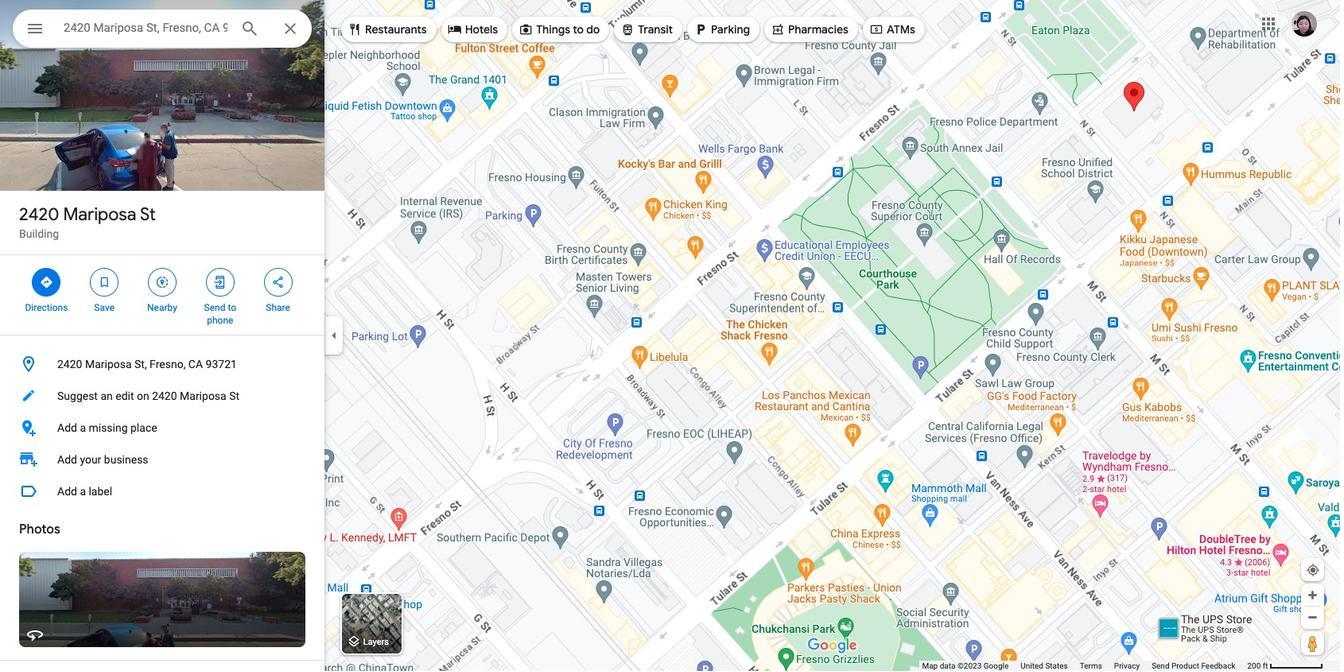 Task type: locate. For each thing, give the bounding box(es) containing it.
None field
[[64, 18, 228, 37]]

0 vertical spatial st
[[140, 204, 156, 226]]

2420 inside 2420 mariposa st, fresno, ca 93721 button
[[57, 358, 82, 371]]

send up phone
[[204, 302, 225, 313]]

 things to do
[[519, 21, 600, 38]]

st down '93721'
[[229, 390, 239, 403]]

2420 inside 2420 mariposa st building
[[19, 204, 59, 226]]

200 ft button
[[1248, 662, 1324, 671]]

2420 mariposa st, fresno, ca 93721 button
[[0, 348, 325, 380]]

feedback
[[1202, 662, 1236, 671]]

2 add from the top
[[57, 453, 77, 466]]

1 horizontal spatial send
[[1152, 662, 1170, 671]]

1 vertical spatial add
[[57, 453, 77, 466]]

send left the product
[[1152, 662, 1170, 671]]

0 horizontal spatial send
[[204, 302, 225, 313]]

2420 up building on the top of page
[[19, 204, 59, 226]]

a
[[80, 422, 86, 434], [80, 485, 86, 498]]

1 horizontal spatial to
[[573, 22, 584, 37]]

mariposa inside 2420 mariposa st building
[[63, 204, 136, 226]]

2420 for st,
[[57, 358, 82, 371]]

 parking
[[694, 21, 750, 38]]

2420 up suggest
[[57, 358, 82, 371]]

things
[[536, 22, 570, 37]]

to left do
[[573, 22, 584, 37]]

st up the 
[[140, 204, 156, 226]]

93721
[[206, 358, 237, 371]]

google account: michele murakami  
(michele.murakami@adept.ai) image
[[1292, 11, 1317, 36]]

2 vertical spatial add
[[57, 485, 77, 498]]

0 horizontal spatial to
[[228, 302, 236, 313]]

st
[[140, 204, 156, 226], [229, 390, 239, 403]]

add down suggest
[[57, 422, 77, 434]]

layers
[[363, 638, 389, 648]]

add
[[57, 422, 77, 434], [57, 453, 77, 466], [57, 485, 77, 498]]

send inside send to phone
[[204, 302, 225, 313]]

label
[[89, 485, 112, 498]]

0 vertical spatial send
[[204, 302, 225, 313]]

privacy
[[1114, 662, 1140, 671]]

to inside  things to do
[[573, 22, 584, 37]]

footer containing map data ©2023 google
[[922, 661, 1248, 671]]

add left the label at the left bottom
[[57, 485, 77, 498]]


[[348, 21, 362, 38]]

atms
[[887, 22, 916, 37]]

edit
[[116, 390, 134, 403]]

send to phone
[[204, 302, 236, 326]]

a left the label at the left bottom
[[80, 485, 86, 498]]

map data ©2023 google
[[922, 662, 1009, 671]]

place
[[130, 422, 157, 434]]

1 vertical spatial a
[[80, 485, 86, 498]]

missing
[[89, 422, 128, 434]]


[[25, 18, 45, 40]]

mariposa
[[63, 204, 136, 226], [85, 358, 132, 371], [180, 390, 226, 403]]

2420 right on
[[152, 390, 177, 403]]

united
[[1021, 662, 1044, 671]]

0 vertical spatial 2420
[[19, 204, 59, 226]]

2 vertical spatial 2420
[[152, 390, 177, 403]]

a for missing
[[80, 422, 86, 434]]

2 a from the top
[[80, 485, 86, 498]]

1 vertical spatial st
[[229, 390, 239, 403]]


[[621, 21, 635, 38]]

0 horizontal spatial st
[[140, 204, 156, 226]]

3 add from the top
[[57, 485, 77, 498]]


[[271, 274, 285, 291]]

0 vertical spatial to
[[573, 22, 584, 37]]

parking
[[711, 22, 750, 37]]

mariposa up 
[[63, 204, 136, 226]]

2420 Mariposa St, Fresno, CA 93721 field
[[13, 10, 312, 48]]

google
[[984, 662, 1009, 671]]

2 vertical spatial mariposa
[[180, 390, 226, 403]]

a left missing
[[80, 422, 86, 434]]

1 add from the top
[[57, 422, 77, 434]]

200
[[1248, 662, 1261, 671]]

an
[[101, 390, 113, 403]]

1 horizontal spatial st
[[229, 390, 239, 403]]


[[771, 21, 785, 38]]

add for add a label
[[57, 485, 77, 498]]

add a missing place button
[[0, 412, 325, 444]]

send
[[204, 302, 225, 313], [1152, 662, 1170, 671]]

2420 for st
[[19, 204, 59, 226]]

1 vertical spatial 2420
[[57, 358, 82, 371]]

mariposa up the 'an'
[[85, 358, 132, 371]]

add your business link
[[0, 444, 325, 476]]

suggest
[[57, 390, 98, 403]]

add left your
[[57, 453, 77, 466]]

show street view coverage image
[[1302, 632, 1325, 656]]

pharmacies
[[788, 22, 849, 37]]

fresno,
[[150, 358, 186, 371]]

0 vertical spatial add
[[57, 422, 77, 434]]

1 vertical spatial mariposa
[[85, 358, 132, 371]]

to up phone
[[228, 302, 236, 313]]

map
[[922, 662, 938, 671]]

send for send to phone
[[204, 302, 225, 313]]

1 vertical spatial to
[[228, 302, 236, 313]]

add a label button
[[0, 476, 325, 508]]

footer
[[922, 661, 1248, 671]]

0 vertical spatial a
[[80, 422, 86, 434]]

2420
[[19, 204, 59, 226], [57, 358, 82, 371], [152, 390, 177, 403]]

mariposa down ca
[[180, 390, 226, 403]]


[[519, 21, 533, 38]]

send inside button
[[1152, 662, 1170, 671]]

 hotels
[[448, 21, 498, 38]]

google maps element
[[0, 0, 1340, 671]]

directions
[[25, 302, 68, 313]]

to
[[573, 22, 584, 37], [228, 302, 236, 313]]

nearby
[[147, 302, 177, 313]]

1 a from the top
[[80, 422, 86, 434]]

add for add a missing place
[[57, 422, 77, 434]]

add your business
[[57, 453, 148, 466]]

to inside send to phone
[[228, 302, 236, 313]]

do
[[587, 22, 600, 37]]

0 vertical spatial mariposa
[[63, 204, 136, 226]]

 atms
[[869, 21, 916, 38]]

2420 inside suggest an edit on 2420 mariposa st button
[[152, 390, 177, 403]]

ca
[[188, 358, 203, 371]]

transit
[[638, 22, 673, 37]]

1 vertical spatial send
[[1152, 662, 1170, 671]]


[[869, 21, 884, 38]]

2420 mariposa st, fresno, ca 93721
[[57, 358, 237, 371]]

zoom out image
[[1307, 612, 1319, 624]]

footer inside google maps element
[[922, 661, 1248, 671]]

photos
[[19, 522, 60, 538]]



Task type: vqa. For each thing, say whether or not it's contained in the screenshot.


Task type: describe. For each thing, give the bounding box(es) containing it.
states
[[1046, 662, 1068, 671]]

add for add your business
[[57, 453, 77, 466]]

200 ft
[[1248, 662, 1269, 671]]


[[155, 274, 169, 291]]

st inside 2420 mariposa st building
[[140, 204, 156, 226]]

send for send product feedback
[[1152, 662, 1170, 671]]


[[97, 274, 112, 291]]

add a label
[[57, 485, 112, 498]]


[[213, 274, 227, 291]]


[[694, 21, 708, 38]]

 restaurants
[[348, 21, 427, 38]]

hotels
[[465, 22, 498, 37]]

zoom in image
[[1307, 590, 1319, 601]]

suggest an edit on 2420 mariposa st button
[[0, 380, 325, 412]]

 pharmacies
[[771, 21, 849, 38]]

phone
[[207, 315, 233, 326]]

restaurants
[[365, 22, 427, 37]]

suggest an edit on 2420 mariposa st
[[57, 390, 239, 403]]

send product feedback
[[1152, 662, 1236, 671]]

data
[[940, 662, 956, 671]]

 search field
[[13, 10, 312, 51]]

show your location image
[[1306, 563, 1321, 578]]

building
[[19, 228, 59, 240]]

united states button
[[1021, 661, 1068, 671]]

mariposa for st,
[[85, 358, 132, 371]]

st inside suggest an edit on 2420 mariposa st button
[[229, 390, 239, 403]]

send product feedback button
[[1152, 661, 1236, 671]]

mariposa for st
[[63, 204, 136, 226]]

a for label
[[80, 485, 86, 498]]

 transit
[[621, 21, 673, 38]]

terms
[[1080, 662, 1103, 671]]

collapse side panel image
[[325, 327, 343, 344]]

privacy button
[[1114, 661, 1140, 671]]

st,
[[134, 358, 147, 371]]

 button
[[13, 10, 57, 51]]

on
[[137, 390, 149, 403]]

save
[[94, 302, 115, 313]]

terms button
[[1080, 661, 1103, 671]]


[[39, 274, 54, 291]]

©2023
[[958, 662, 982, 671]]


[[448, 21, 462, 38]]

2420 mariposa st building
[[19, 204, 156, 240]]

product
[[1172, 662, 1200, 671]]

your
[[80, 453, 101, 466]]

business
[[104, 453, 148, 466]]

actions for 2420 mariposa st region
[[0, 255, 325, 335]]

none field inside 2420 mariposa st, fresno, ca 93721 field
[[64, 18, 228, 37]]

2420 mariposa st main content
[[0, 0, 325, 671]]

ft
[[1263, 662, 1269, 671]]

united states
[[1021, 662, 1068, 671]]

add a missing place
[[57, 422, 157, 434]]

share
[[266, 302, 290, 313]]



